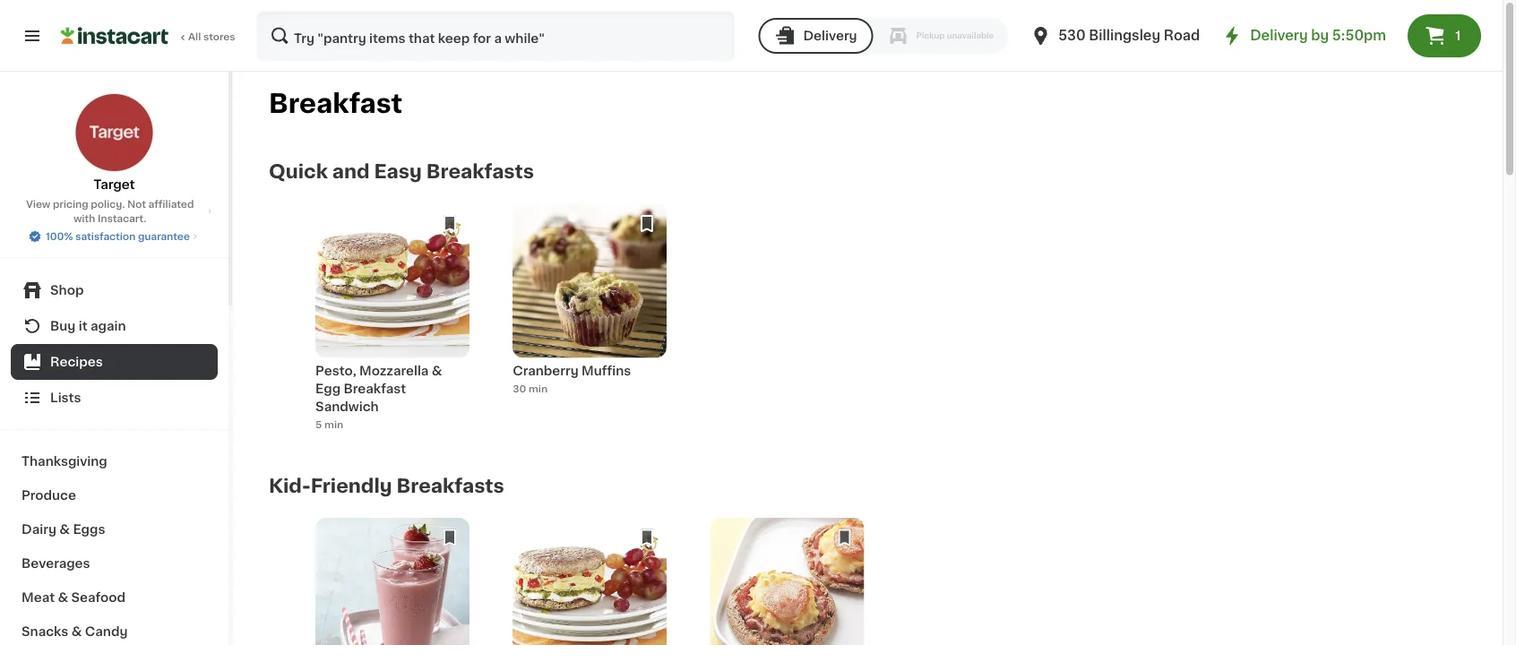 Task type: vqa. For each thing, say whether or not it's contained in the screenshot.
'away' related to Wegmans
no



Task type: locate. For each thing, give the bounding box(es) containing it.
cranberry muffins
[[513, 364, 631, 377]]

& for eggs
[[59, 523, 70, 536]]

0 vertical spatial min
[[529, 384, 548, 393]]

0 vertical spatial breakfasts
[[426, 162, 534, 181]]

min right 30
[[529, 384, 548, 393]]

seafood
[[71, 592, 125, 604]]

& inside snacks & candy link
[[71, 626, 82, 638]]

& inside dairy & eggs link
[[59, 523, 70, 536]]

view pricing policy. not affiliated with instacart.
[[26, 199, 194, 224]]

0 vertical spatial breakfast
[[269, 90, 403, 116]]

delivery inside delivery button
[[804, 30, 857, 42]]

& inside meat & seafood link
[[58, 592, 68, 604]]

Search field
[[258, 13, 734, 59]]

snacks & candy link
[[11, 615, 218, 645]]

recipe card group containing pesto, mozzarella & egg breakfast sandwich
[[316, 204, 470, 432]]

min
[[529, 384, 548, 393], [324, 419, 343, 429]]

lists
[[50, 392, 81, 404]]

thanksgiving link
[[11, 445, 218, 479]]

quick
[[269, 162, 328, 181]]

breakfast up and
[[269, 90, 403, 116]]

& for candy
[[71, 626, 82, 638]]

100% satisfaction guarantee
[[46, 232, 190, 242]]

30
[[513, 384, 526, 393]]

all stores
[[188, 32, 235, 42]]

shop
[[50, 284, 84, 297]]

0 horizontal spatial delivery
[[804, 30, 857, 42]]

and
[[332, 162, 370, 181]]

shop link
[[11, 272, 218, 308]]

quick and easy breakfasts
[[269, 162, 534, 181]]

service type group
[[759, 18, 1009, 54]]

kid-friendly breakfasts
[[269, 476, 504, 495]]

&
[[432, 364, 442, 377], [59, 523, 70, 536], [58, 592, 68, 604], [71, 626, 82, 638]]

it
[[79, 320, 88, 333]]

buy
[[50, 320, 76, 333]]

delivery for delivery by 5:50pm
[[1251, 29, 1308, 42]]

candy
[[85, 626, 128, 638]]

& left the eggs at the left of page
[[59, 523, 70, 536]]

billingsley
[[1089, 29, 1161, 42]]

breakfast inside the pesto, mozzarella & egg breakfast sandwich
[[344, 382, 406, 395]]

road
[[1164, 29, 1200, 42]]

delivery
[[1251, 29, 1308, 42], [804, 30, 857, 42]]

delivery by 5:50pm
[[1251, 29, 1387, 42]]

snacks
[[22, 626, 68, 638]]

breakfast
[[269, 90, 403, 116], [344, 382, 406, 395]]

& left candy
[[71, 626, 82, 638]]

all
[[188, 32, 201, 42]]

buy it again
[[50, 320, 126, 333]]

100% satisfaction guarantee button
[[28, 226, 201, 244]]

0 horizontal spatial min
[[324, 419, 343, 429]]

1 vertical spatial min
[[324, 419, 343, 429]]

recipes
[[50, 356, 103, 368]]

min for pesto, mozzarella & egg breakfast sandwich
[[324, 419, 343, 429]]

1 horizontal spatial delivery
[[1251, 29, 1308, 42]]

recipe card group containing cranberry muffins
[[513, 204, 667, 424]]

delivery inside delivery by 5:50pm link
[[1251, 29, 1308, 42]]

thanksgiving
[[22, 455, 107, 468]]

view pricing policy. not affiliated with instacart. link
[[14, 197, 214, 226]]

easy
[[374, 162, 422, 181]]

& right meat
[[58, 592, 68, 604]]

lists link
[[11, 380, 218, 416]]

& right 'mozzarella'
[[432, 364, 442, 377]]

min right 5
[[324, 419, 343, 429]]

5
[[316, 419, 322, 429]]

breakfast down 'mozzarella'
[[344, 382, 406, 395]]

breakfasts
[[426, 162, 534, 181], [397, 476, 504, 495]]

instacart.
[[98, 214, 147, 224]]

view
[[26, 199, 50, 209]]

stores
[[203, 32, 235, 42]]

snacks & candy
[[22, 626, 128, 638]]

1 vertical spatial breakfast
[[344, 382, 406, 395]]

None search field
[[256, 11, 735, 61]]

1 horizontal spatial min
[[529, 384, 548, 393]]

recipe card group
[[316, 204, 470, 432], [513, 204, 667, 424], [316, 518, 470, 645], [513, 518, 667, 645], [710, 518, 864, 645]]

guarantee
[[138, 232, 190, 242]]

produce link
[[11, 479, 218, 513]]



Task type: describe. For each thing, give the bounding box(es) containing it.
instacart logo image
[[61, 25, 169, 47]]

delivery by 5:50pm link
[[1222, 25, 1387, 47]]

sandwich
[[316, 400, 379, 413]]

buy it again link
[[11, 308, 218, 344]]

530 billingsley road
[[1059, 29, 1200, 42]]

min for cranberry muffins
[[529, 384, 548, 393]]

muffins
[[582, 364, 631, 377]]

pricing
[[53, 199, 88, 209]]

530 billingsley road button
[[1030, 11, 1200, 61]]

100%
[[46, 232, 73, 242]]

beverages link
[[11, 547, 218, 581]]

not
[[127, 199, 146, 209]]

affiliated
[[148, 199, 194, 209]]

meat & seafood link
[[11, 581, 218, 615]]

again
[[91, 320, 126, 333]]

meat & seafood
[[22, 592, 125, 604]]

all stores link
[[61, 11, 237, 61]]

target
[[94, 178, 135, 191]]

pesto,
[[316, 364, 356, 377]]

with
[[74, 214, 95, 224]]

kid-
[[269, 476, 311, 495]]

recipes link
[[11, 344, 218, 380]]

dairy
[[22, 523, 56, 536]]

delivery for delivery
[[804, 30, 857, 42]]

egg
[[316, 382, 341, 395]]

target link
[[75, 93, 154, 194]]

by
[[1312, 29, 1329, 42]]

& for seafood
[[58, 592, 68, 604]]

friendly
[[311, 476, 392, 495]]

530
[[1059, 29, 1086, 42]]

1
[[1456, 30, 1461, 42]]

meat
[[22, 592, 55, 604]]

pesto, mozzarella & egg breakfast sandwich
[[316, 364, 442, 413]]

delivery button
[[759, 18, 874, 54]]

dairy & eggs
[[22, 523, 105, 536]]

eggs
[[73, 523, 105, 536]]

satisfaction
[[75, 232, 136, 242]]

& inside the pesto, mozzarella & egg breakfast sandwich
[[432, 364, 442, 377]]

policy.
[[91, 199, 125, 209]]

mozzarella
[[359, 364, 429, 377]]

30 min
[[513, 384, 548, 393]]

5:50pm
[[1333, 29, 1387, 42]]

beverages
[[22, 558, 90, 570]]

target logo image
[[75, 93, 154, 172]]

5 min
[[316, 419, 343, 429]]

produce
[[22, 489, 76, 502]]

1 vertical spatial breakfasts
[[397, 476, 504, 495]]

dairy & eggs link
[[11, 513, 218, 547]]

cranberry
[[513, 364, 579, 377]]

1 button
[[1408, 14, 1482, 57]]



